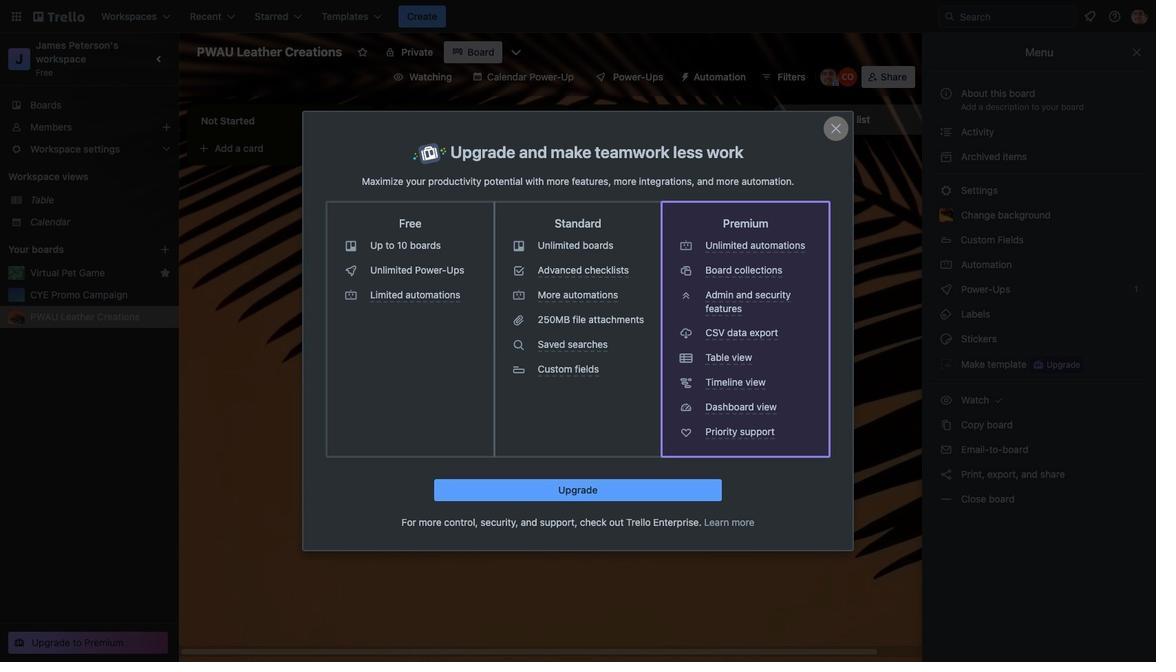 Task type: vqa. For each thing, say whether or not it's contained in the screenshot.
top your
no



Task type: describe. For each thing, give the bounding box(es) containing it.
james peterson (jamespeterson93) image
[[1132, 8, 1148, 25]]

0 vertical spatial christina overa (christinaovera) image
[[838, 67, 858, 87]]

1 vertical spatial christina overa (christinaovera) image
[[738, 231, 754, 248]]

star or unstar board image
[[357, 47, 368, 58]]

close image
[[828, 120, 845, 137]]

Search field
[[939, 6, 1077, 28]]

0 notifications image
[[1082, 8, 1099, 25]]

Board name text field
[[190, 41, 349, 63]]

open information menu image
[[1108, 10, 1122, 23]]

briefcase image
[[413, 143, 447, 165]]

2 sm image from the top
[[940, 332, 953, 346]]

primary element
[[0, 0, 1156, 33]]



Task type: locate. For each thing, give the bounding box(es) containing it.
search image
[[944, 11, 955, 22]]

christina overa (christinaovera) image up close image
[[838, 67, 858, 87]]

christina overa (christinaovera) image up create from template… image
[[738, 231, 754, 248]]

create from template… image
[[743, 266, 754, 277]]

4 sm image from the top
[[940, 419, 953, 432]]

james peterson (jamespeterson93) image
[[820, 67, 840, 87]]

sm image
[[940, 283, 953, 297], [940, 332, 953, 346], [940, 394, 953, 407], [940, 419, 953, 432], [940, 443, 953, 457], [940, 468, 953, 482]]

None checkbox
[[611, 193, 713, 209]]

starred icon image
[[160, 268, 171, 279]]

0 horizontal spatial christina overa (christinaovera) image
[[738, 231, 754, 248]]

1 sm image from the top
[[940, 283, 953, 297]]

1 horizontal spatial christina overa (christinaovera) image
[[838, 67, 858, 87]]

christina overa (christinaovera) image
[[838, 67, 858, 87], [738, 231, 754, 248]]

6 sm image from the top
[[940, 468, 953, 482]]

create from template… image
[[548, 288, 559, 299]]

sm image
[[675, 66, 694, 85], [940, 125, 953, 139], [940, 150, 953, 164], [940, 184, 953, 198], [940, 258, 953, 272], [940, 308, 953, 321], [940, 357, 953, 371], [992, 394, 1006, 407], [940, 493, 953, 507]]

None checkbox
[[396, 204, 444, 220]]

your boards with 3 items element
[[8, 242, 139, 258]]

5 sm image from the top
[[940, 443, 953, 457]]

customize views image
[[510, 45, 523, 59]]

add board image
[[160, 244, 171, 255]]

3 sm image from the top
[[940, 394, 953, 407]]



